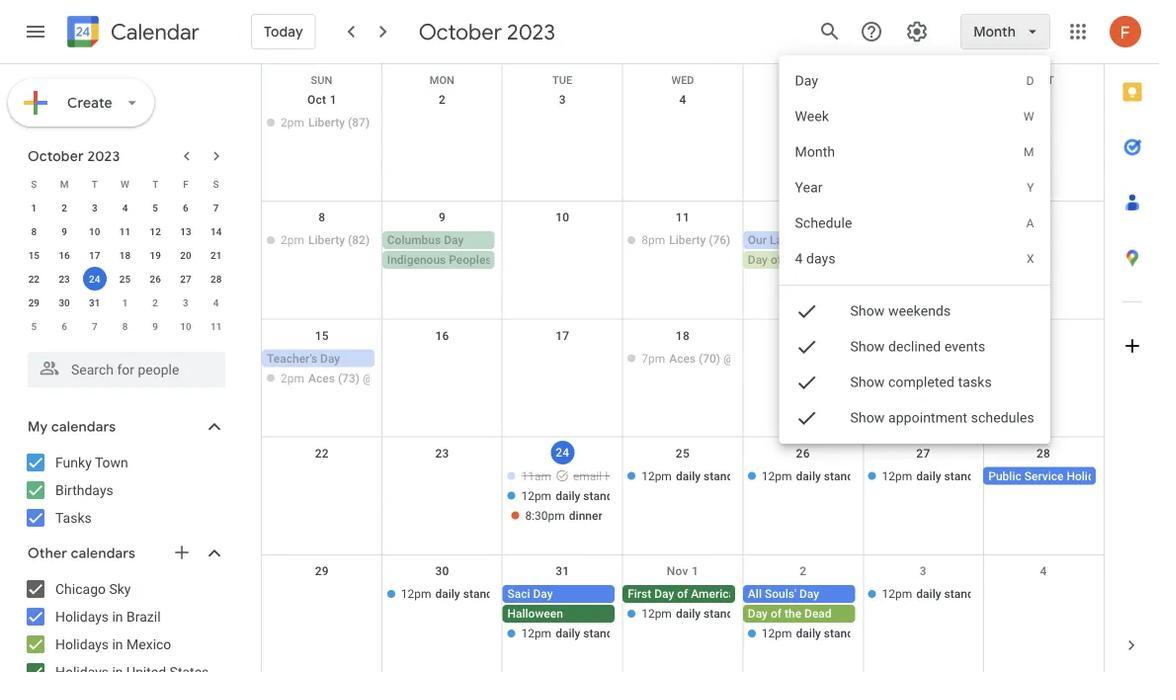 Task type: describe. For each thing, give the bounding box(es) containing it.
today button
[[251, 8, 316, 55]]

november 5 element
[[22, 314, 46, 338]]

menu containing check
[[780, 55, 1051, 444]]

1 horizontal spatial 5
[[153, 202, 158, 214]]

26 element
[[144, 267, 167, 291]]

4 days menu item
[[780, 241, 1051, 277]]

email hr
[[573, 469, 621, 483]]

november 9 element
[[144, 314, 167, 338]]

columbus
[[387, 234, 441, 247]]

3 2pm from the top
[[281, 371, 305, 385]]

cell containing all souls' day
[[743, 585, 871, 645]]

of inside all souls' day day of the dead
[[771, 607, 782, 621]]

souls'
[[765, 587, 797, 601]]

october 2023 grid
[[19, 172, 231, 338]]

9 inside row
[[153, 320, 158, 332]]

grid containing oct 1
[[261, 64, 1108, 673]]

m for s
[[60, 178, 69, 190]]

race
[[785, 253, 812, 267]]

1 vertical spatial 21
[[1037, 329, 1051, 343]]

saci
[[508, 587, 531, 601]]

columbus day indigenous peoples' day
[[387, 234, 517, 267]]

oct 1
[[307, 93, 337, 107]]

nov
[[667, 564, 689, 578]]

teacher's
[[267, 351, 317, 365]]

hr
[[605, 469, 621, 483]]

19
[[150, 249, 161, 261]]

26 inside the october 2023 grid
[[150, 273, 161, 285]]

add other calendars image
[[172, 543, 192, 563]]

children's
[[877, 234, 928, 247]]

public service holiday
[[989, 469, 1108, 483]]

check for show weekends
[[796, 300, 819, 323]]

november 10 element
[[174, 314, 198, 338]]

16 inside the october 2023 grid
[[59, 249, 70, 261]]

in for brazil
[[112, 609, 123, 625]]

oct
[[307, 93, 327, 107]]

cell containing 12pm
[[623, 585, 751, 645]]

cell containing columbus day
[[382, 232, 517, 271]]

create button
[[8, 79, 154, 127]]

brazil
[[127, 609, 161, 625]]

november 11 element
[[204, 314, 228, 338]]

schedule
[[796, 215, 853, 231]]

2pm for oct 1
[[281, 116, 305, 130]]

23 element
[[52, 267, 76, 291]]

2 up 16 element
[[62, 202, 67, 214]]

appointment
[[889, 410, 968, 426]]

4 inside november 4 element
[[213, 297, 219, 309]]

24, today element
[[83, 267, 107, 291]]

halloween button
[[503, 605, 615, 623]]

holiday
[[1067, 469, 1108, 483]]

saci day halloween
[[508, 587, 564, 621]]

8pm button
[[623, 232, 736, 249]]

birthdays
[[55, 482, 113, 498]]

peoples'
[[449, 253, 494, 267]]

indigenous peoples' day button
[[382, 251, 517, 269]]

0 horizontal spatial 2023
[[87, 147, 120, 165]]

all
[[748, 587, 762, 601]]

funky
[[55, 454, 92, 471]]

18 inside "grid"
[[676, 329, 690, 343]]

our lady of aparecida / children's day day of race
[[748, 234, 951, 267]]

w inside menu item
[[1024, 110, 1035, 124]]

nov 1
[[667, 564, 699, 578]]

my calendars list
[[4, 447, 245, 534]]

wed
[[672, 74, 695, 87]]

m for month
[[1025, 145, 1035, 159]]

29 for nov 1
[[315, 564, 329, 578]]

day right children's
[[931, 234, 951, 247]]

3 2pm button from the top
[[262, 369, 375, 387]]

10 for sun
[[556, 211, 570, 225]]

the
[[785, 607, 802, 621]]

row containing 24
[[262, 438, 1108, 556]]

0 vertical spatial of
[[799, 234, 810, 247]]

public
[[989, 469, 1022, 483]]

show for show weekends
[[851, 303, 886, 319]]

1 vertical spatial 17
[[556, 329, 570, 343]]

day right "peoples'"
[[497, 253, 517, 267]]

row containing sun
[[262, 64, 1105, 87]]

5 inside 'element'
[[31, 320, 37, 332]]

all souls' day day of the dead
[[748, 587, 832, 621]]

show for show appointment schedules
[[851, 410, 886, 426]]

1 vertical spatial 23
[[436, 447, 450, 460]]

create
[[67, 94, 113, 112]]

row containing s
[[19, 172, 231, 196]]

14 for sun
[[1037, 211, 1051, 225]]

lady
[[770, 234, 796, 247]]

10 for october 2023
[[89, 225, 100, 237]]

calendars for my calendars
[[51, 418, 116, 436]]

23 inside 23 element
[[59, 273, 70, 285]]

holidays for holidays in mexico
[[55, 636, 109, 653]]

29 for 1
[[28, 297, 40, 309]]

18 element
[[113, 243, 137, 267]]

mon
[[430, 74, 455, 87]]

0 vertical spatial 7
[[213, 202, 219, 214]]

2 down mon
[[439, 93, 446, 107]]

week
[[796, 108, 830, 125]]

/
[[869, 234, 874, 247]]

aparecida
[[813, 234, 866, 247]]

1 s from the left
[[31, 178, 37, 190]]

24 cell
[[80, 267, 110, 291]]

holidays for holidays in brazil
[[55, 609, 109, 625]]

check for show declined events
[[796, 335, 819, 359]]

3 check checkbox item from the top
[[780, 365, 1051, 400]]

2 t from the left
[[152, 178, 158, 190]]

4 down service
[[1041, 564, 1048, 578]]

11 element
[[113, 220, 137, 243]]

1 vertical spatial 24
[[556, 446, 570, 460]]

calendar element
[[63, 12, 200, 55]]

day down our
[[748, 253, 768, 267]]

schedules
[[972, 410, 1035, 426]]

chicago sky
[[55, 581, 131, 597]]

29 element
[[22, 291, 46, 314]]

11 for sun
[[676, 211, 690, 225]]

november 7 element
[[83, 314, 107, 338]]

show for show completed tasks
[[851, 374, 886, 391]]

1 horizontal spatial 22
[[315, 447, 329, 460]]

indigenous
[[387, 253, 446, 267]]

columbus day button
[[382, 232, 495, 249]]

0 vertical spatial october
[[419, 18, 502, 45]]

15 inside 15 element
[[28, 249, 40, 261]]

show for show declined events
[[851, 339, 886, 355]]

day inside 'button'
[[320, 351, 340, 365]]

4 days
[[796, 251, 836, 267]]

4 up '11' element
[[122, 202, 128, 214]]

14 element
[[204, 220, 228, 243]]

tasks
[[959, 374, 993, 391]]

completed
[[889, 374, 955, 391]]

other calendars button
[[4, 538, 245, 570]]

show appointment schedules
[[851, 410, 1035, 426]]

31 element
[[83, 291, 107, 314]]

27 element
[[174, 267, 198, 291]]

30 for 1
[[59, 297, 70, 309]]

check for show completed tasks
[[796, 371, 819, 395]]

holidays in brazil
[[55, 609, 161, 625]]

public service holiday button
[[984, 467, 1108, 485]]

row containing 1
[[19, 196, 231, 220]]

other calendars
[[28, 545, 136, 563]]

4 check checkbox item from the top
[[780, 400, 1051, 436]]

dinner
[[569, 509, 603, 523]]

day of the dead button
[[743, 605, 856, 623]]

30 for nov 1
[[436, 564, 450, 578]]

day of race button
[[743, 251, 856, 269]]

a
[[1027, 217, 1035, 230]]

month inside menu item
[[796, 144, 836, 160]]

cell containing 11am
[[503, 467, 631, 527]]

row group containing 1
[[19, 196, 231, 338]]

my calendars button
[[4, 411, 245, 443]]

tasks
[[55, 510, 92, 526]]

day inside saci day halloween
[[533, 587, 553, 601]]

7pm
[[642, 351, 666, 365]]

17 inside the october 2023 grid
[[89, 249, 100, 261]]

in for mexico
[[112, 636, 123, 653]]

21 element
[[204, 243, 228, 267]]

row containing 22
[[19, 267, 231, 291]]

28 element
[[204, 267, 228, 291]]

2pm for 8
[[281, 234, 305, 247]]

8:30pm
[[526, 509, 565, 523]]

calendar
[[111, 18, 200, 46]]

2 check checkbox item from the top
[[780, 329, 1051, 365]]

chicago
[[55, 581, 106, 597]]

10 inside "element"
[[180, 320, 191, 332]]

0 horizontal spatial october
[[28, 147, 84, 165]]

show declined events
[[851, 339, 986, 355]]

1 vertical spatial 26
[[797, 447, 811, 460]]

month menu item
[[780, 134, 1051, 170]]

0 vertical spatial 2023
[[507, 18, 556, 45]]

y
[[1028, 181, 1035, 195]]

cell containing our lady of aparecida / children's day
[[743, 232, 951, 271]]

days
[[807, 251, 836, 267]]

year menu item
[[780, 170, 1051, 206]]

town
[[95, 454, 128, 471]]

8 for october 2023
[[31, 225, 37, 237]]



Task type: locate. For each thing, give the bounding box(es) containing it.
column header
[[865, 64, 985, 84]]

1 t from the left
[[92, 178, 98, 190]]

halloween
[[508, 607, 564, 621]]

4 inside menu item
[[796, 251, 804, 267]]

0 vertical spatial 22
[[28, 273, 40, 285]]

1 vertical spatial 18
[[676, 329, 690, 343]]

october
[[419, 18, 502, 45], [28, 147, 84, 165]]

mexico
[[127, 636, 171, 653]]

21 up "28" element
[[211, 249, 222, 261]]

6 down 30 element
[[62, 320, 67, 332]]

1 horizontal spatial 28
[[1037, 447, 1051, 460]]

20 down "13"
[[180, 249, 191, 261]]

1 horizontal spatial 7
[[213, 202, 219, 214]]

1 check from the top
[[796, 300, 819, 323]]

today
[[264, 23, 303, 41]]

1 horizontal spatial month
[[974, 23, 1017, 41]]

calendars
[[51, 418, 116, 436], [71, 545, 136, 563]]

check checkbox item
[[780, 294, 1051, 329], [780, 329, 1051, 365], [780, 365, 1051, 400], [780, 400, 1051, 436]]

0 vertical spatial month
[[974, 23, 1017, 41]]

day menu item
[[780, 63, 1051, 99]]

1
[[330, 93, 337, 107], [31, 202, 37, 214], [122, 297, 128, 309], [692, 564, 699, 578]]

24
[[89, 273, 100, 285], [556, 446, 570, 460]]

show left completed
[[851, 374, 886, 391]]

0 horizontal spatial 16
[[59, 249, 70, 261]]

0 vertical spatial w
[[1024, 110, 1035, 124]]

0 horizontal spatial 20
[[180, 249, 191, 261]]

tue
[[553, 74, 573, 87]]

9
[[439, 211, 446, 225], [62, 225, 67, 237], [153, 320, 158, 332]]

0 horizontal spatial 14
[[211, 225, 222, 237]]

1 vertical spatial 31
[[556, 564, 570, 578]]

show weekends
[[851, 303, 952, 319]]

9 up 16 element
[[62, 225, 67, 237]]

1 horizontal spatial 6
[[183, 202, 189, 214]]

0 horizontal spatial 22
[[28, 273, 40, 285]]

2 2pm button from the top
[[262, 232, 375, 249]]

show left appointment
[[851, 410, 886, 426]]

1 horizontal spatial 31
[[556, 564, 570, 578]]

9 for october 2023
[[62, 225, 67, 237]]

14 right a
[[1037, 211, 1051, 225]]

w up '11' element
[[121, 178, 129, 190]]

show left declined
[[851, 339, 886, 355]]

1 vertical spatial 14
[[211, 225, 222, 237]]

1 vertical spatial 2023
[[87, 147, 120, 165]]

2pm button down teacher's day 'button'
[[262, 369, 375, 387]]

0 vertical spatial 25
[[119, 273, 131, 285]]

2 s from the left
[[213, 178, 219, 190]]

1 vertical spatial 20
[[917, 329, 931, 343]]

month down week
[[796, 144, 836, 160]]

2 holidays from the top
[[55, 636, 109, 653]]

1 horizontal spatial october
[[419, 18, 502, 45]]

1 horizontal spatial 20
[[917, 329, 931, 343]]

main drawer image
[[24, 20, 47, 44]]

1 right the nov
[[692, 564, 699, 578]]

1 vertical spatial 9
[[62, 225, 67, 237]]

1 horizontal spatial 24
[[556, 446, 570, 460]]

up
[[738, 469, 751, 483], [858, 469, 871, 483], [979, 469, 992, 483], [617, 489, 631, 503], [497, 587, 510, 601], [979, 587, 992, 601], [738, 607, 751, 621], [617, 627, 631, 641], [858, 627, 871, 641]]

0 vertical spatial 26
[[150, 273, 161, 285]]

0 horizontal spatial 21
[[211, 249, 222, 261]]

29 inside the october 2023 grid
[[28, 297, 40, 309]]

9 up columbus day 'button'
[[439, 211, 446, 225]]

0 vertical spatial 29
[[28, 297, 40, 309]]

cell containing saci day
[[503, 585, 631, 645]]

0 vertical spatial 8
[[319, 211, 326, 225]]

13 element
[[174, 220, 198, 243]]

0 horizontal spatial month
[[796, 144, 836, 160]]

service
[[1025, 469, 1064, 483]]

8 inside row
[[122, 320, 128, 332]]

1 vertical spatial october 2023
[[28, 147, 120, 165]]

1 horizontal spatial s
[[213, 178, 219, 190]]

2pm right 14 element
[[281, 234, 305, 247]]

day down "all" at bottom
[[748, 607, 768, 621]]

of up day of race button
[[799, 234, 810, 247]]

check for show appointment schedules
[[796, 406, 819, 430]]

28 down '21' element
[[211, 273, 222, 285]]

2 vertical spatial 10
[[180, 320, 191, 332]]

1 vertical spatial w
[[121, 178, 129, 190]]

2023 up tue
[[507, 18, 556, 45]]

f
[[183, 178, 189, 190]]

2 check from the top
[[796, 335, 819, 359]]

22 inside the october 2023 grid
[[28, 273, 40, 285]]

october 2023 up mon
[[419, 18, 556, 45]]

2pm down "today"
[[281, 116, 305, 130]]

0 horizontal spatial 18
[[119, 249, 131, 261]]

11 up "8pm" button
[[676, 211, 690, 225]]

1 vertical spatial in
[[112, 636, 123, 653]]

1 vertical spatial 29
[[315, 564, 329, 578]]

10
[[556, 211, 570, 225], [89, 225, 100, 237], [180, 320, 191, 332]]

1 vertical spatial 2pm button
[[262, 232, 375, 249]]

None search field
[[0, 344, 245, 388]]

3 check from the top
[[796, 371, 819, 395]]

20 inside grid
[[180, 249, 191, 261]]

0 horizontal spatial 25
[[119, 273, 131, 285]]

1 horizontal spatial 17
[[556, 329, 570, 343]]

row group
[[19, 196, 231, 338]]

day up indigenous peoples' day button
[[444, 234, 464, 247]]

0 vertical spatial holidays
[[55, 609, 109, 625]]

22 down teacher's day 'button'
[[315, 447, 329, 460]]

m
[[1025, 145, 1035, 159], [60, 178, 69, 190]]

0 horizontal spatial october 2023
[[28, 147, 120, 165]]

15 up teacher's day 'button'
[[315, 329, 329, 343]]

1 show from the top
[[851, 303, 886, 319]]

our
[[748, 234, 767, 247]]

row containing oct 1
[[262, 84, 1105, 202]]

6 down f
[[183, 202, 189, 214]]

8pm
[[642, 234, 666, 247]]

november 8 element
[[113, 314, 137, 338]]

10 element
[[83, 220, 107, 243]]

month button
[[961, 8, 1051, 55]]

my calendars
[[28, 418, 116, 436]]

4 show from the top
[[851, 410, 886, 426]]

november 2 element
[[144, 291, 167, 314]]

0 vertical spatial 9
[[439, 211, 446, 225]]

1 vertical spatial 27
[[917, 447, 931, 460]]

all souls' day button
[[743, 585, 856, 603]]

day up dead on the right bottom
[[800, 587, 820, 601]]

15 element
[[22, 243, 46, 267]]

2 up the all souls' day button
[[800, 564, 807, 578]]

24 inside cell
[[89, 273, 100, 285]]

2 in from the top
[[112, 636, 123, 653]]

dead
[[805, 607, 832, 621]]

30 inside the october 2023 grid
[[59, 297, 70, 309]]

23
[[59, 273, 70, 285], [436, 447, 450, 460]]

19 element
[[144, 243, 167, 267]]

1 vertical spatial holidays
[[55, 636, 109, 653]]

1 up november 8 element
[[122, 297, 128, 309]]

month right the settings menu image
[[974, 23, 1017, 41]]

27
[[180, 273, 191, 285], [917, 447, 931, 460]]

m up 16 element
[[60, 178, 69, 190]]

0 horizontal spatial 12
[[150, 225, 161, 237]]

15 up the 22 element at the top
[[28, 249, 40, 261]]

1 horizontal spatial 21
[[1037, 329, 1051, 343]]

18 inside the october 2023 grid
[[119, 249, 131, 261]]

0 vertical spatial october 2023
[[419, 18, 556, 45]]

2 vertical spatial 9
[[153, 320, 158, 332]]

4 left the days
[[796, 251, 804, 267]]

7 inside november 7 element
[[92, 320, 98, 332]]

24 up 8:30pm dinner
[[556, 446, 570, 460]]

1 vertical spatial 5
[[31, 320, 37, 332]]

0 horizontal spatial 6
[[62, 320, 67, 332]]

calendars inside other calendars dropdown button
[[71, 545, 136, 563]]

11 up 18 element
[[119, 225, 131, 237]]

1 horizontal spatial 9
[[153, 320, 158, 332]]

3 show from the top
[[851, 374, 886, 391]]

holidays down chicago
[[55, 609, 109, 625]]

1 vertical spatial 30
[[436, 564, 450, 578]]

20 down weekends
[[917, 329, 931, 343]]

check checkbox item up declined
[[780, 294, 1051, 329]]

5 down '29' element
[[31, 320, 37, 332]]

0 horizontal spatial 9
[[62, 225, 67, 237]]

sun
[[311, 74, 333, 87]]

31 up november 7 element
[[89, 297, 100, 309]]

1 horizontal spatial october 2023
[[419, 18, 556, 45]]

sat
[[1035, 74, 1055, 87]]

thu
[[793, 74, 815, 87]]

1 up 15 element
[[31, 202, 37, 214]]

row
[[262, 64, 1105, 87], [262, 84, 1105, 202], [19, 172, 231, 196], [19, 196, 231, 220], [262, 202, 1105, 320], [19, 220, 231, 243], [19, 243, 231, 267], [19, 267, 231, 291], [19, 291, 231, 314], [19, 314, 231, 338], [262, 320, 1105, 438], [262, 438, 1108, 556], [262, 556, 1105, 673]]

4 check from the top
[[796, 406, 819, 430]]

1 vertical spatial 2pm
[[281, 234, 305, 247]]

27 inside 27 element
[[180, 273, 191, 285]]

22 element
[[22, 267, 46, 291]]

12 for october 2023
[[150, 225, 161, 237]]

31 for nov 1
[[556, 564, 570, 578]]

1 horizontal spatial 15
[[315, 329, 329, 343]]

1 vertical spatial m
[[60, 178, 69, 190]]

4 up november 11 element
[[213, 297, 219, 309]]

1 horizontal spatial 23
[[436, 447, 450, 460]]

1 in from the top
[[112, 609, 123, 625]]

day inside 'menu item'
[[796, 73, 819, 89]]

0 vertical spatial 24
[[89, 273, 100, 285]]

sky
[[109, 581, 131, 597]]

email
[[573, 469, 602, 483]]

m inside the october 2023 grid
[[60, 178, 69, 190]]

week menu item
[[780, 99, 1051, 134]]

14 inside the october 2023 grid
[[211, 225, 222, 237]]

2pm button down the 'oct'
[[262, 114, 375, 132]]

16 down indigenous peoples' day button
[[436, 329, 450, 343]]

0 horizontal spatial 23
[[59, 273, 70, 285]]

9 down november 2 element
[[153, 320, 158, 332]]

0 vertical spatial 5
[[153, 202, 158, 214]]

0 horizontal spatial 8
[[31, 225, 37, 237]]

12pm daily stand-up
[[642, 469, 751, 483], [762, 469, 871, 483], [883, 469, 992, 483], [522, 489, 631, 503], [401, 587, 510, 601], [883, 587, 992, 601], [642, 607, 751, 621], [522, 627, 631, 641], [762, 627, 871, 641]]

0 vertical spatial 11
[[676, 211, 690, 225]]

1 horizontal spatial 18
[[676, 329, 690, 343]]

cell containing teacher's day
[[262, 349, 382, 389]]

t left f
[[152, 178, 158, 190]]

12
[[797, 211, 811, 225], [150, 225, 161, 237]]

grid
[[261, 64, 1108, 673]]

14 for october 2023
[[211, 225, 222, 237]]

0 horizontal spatial 10
[[89, 225, 100, 237]]

show completed tasks
[[851, 374, 993, 391]]

1 2pm from the top
[[281, 116, 305, 130]]

month inside "popup button"
[[974, 23, 1017, 41]]

31 inside the october 2023 grid
[[89, 297, 100, 309]]

2pm button
[[262, 114, 375, 132], [262, 232, 375, 249], [262, 369, 375, 387]]

1 horizontal spatial t
[[152, 178, 158, 190]]

22 down 15 element
[[28, 273, 40, 285]]

0 vertical spatial 14
[[1037, 211, 1051, 225]]

8 for sun
[[319, 211, 326, 225]]

saci day button
[[503, 585, 615, 603]]

m inside menu item
[[1025, 145, 1035, 159]]

cell
[[382, 114, 503, 133], [503, 114, 623, 133], [623, 114, 743, 133], [743, 114, 864, 133], [984, 114, 1105, 133], [382, 232, 517, 271], [503, 232, 623, 271], [743, 232, 951, 271], [984, 232, 1105, 271], [262, 349, 382, 389], [382, 349, 503, 389], [503, 349, 623, 389], [743, 349, 864, 389], [864, 349, 984, 389], [984, 349, 1105, 389], [262, 467, 382, 527], [382, 467, 503, 527], [503, 467, 631, 527], [262, 585, 382, 645], [503, 585, 631, 645], [623, 585, 751, 645], [743, 585, 871, 645], [984, 585, 1105, 645]]

calendars inside the my calendars 'dropdown button'
[[51, 418, 116, 436]]

check checkbox item down declined
[[780, 365, 1051, 400]]

0 horizontal spatial 7
[[92, 320, 98, 332]]

1 vertical spatial month
[[796, 144, 836, 160]]

4 down wed
[[680, 93, 687, 107]]

14 up '21' element
[[211, 225, 222, 237]]

funky town
[[55, 454, 128, 471]]

check checkbox item up show completed tasks
[[780, 329, 1051, 365]]

12pm
[[642, 469, 672, 483], [762, 469, 793, 483], [883, 469, 913, 483], [522, 489, 552, 503], [401, 587, 432, 601], [883, 587, 913, 601], [642, 607, 672, 621], [522, 627, 552, 641], [762, 627, 793, 641]]

november 6 element
[[52, 314, 76, 338]]

20 element
[[174, 243, 198, 267]]

1 vertical spatial october
[[28, 147, 84, 165]]

0 horizontal spatial 24
[[89, 273, 100, 285]]

row containing 5
[[19, 314, 231, 338]]

other calendars list
[[4, 574, 245, 673]]

0 vertical spatial 12
[[797, 211, 811, 225]]

17 element
[[83, 243, 107, 267]]

november 3 element
[[174, 291, 198, 314]]

1 2pm button from the top
[[262, 114, 375, 132]]

5 up 12 element
[[153, 202, 158, 214]]

settings menu image
[[906, 20, 930, 44]]

28 inside the october 2023 grid
[[211, 273, 222, 285]]

16 up 23 element
[[59, 249, 70, 261]]

29
[[28, 297, 40, 309], [315, 564, 329, 578]]

1 vertical spatial 15
[[315, 329, 329, 343]]

0 vertical spatial 23
[[59, 273, 70, 285]]

1 check checkbox item from the top
[[780, 294, 1051, 329]]

0 horizontal spatial 17
[[89, 249, 100, 261]]

0 vertical spatial 2pm
[[281, 116, 305, 130]]

w
[[1024, 110, 1035, 124], [121, 178, 129, 190]]

menu
[[780, 55, 1051, 444]]

2 2pm from the top
[[281, 234, 305, 247]]

teacher's day
[[267, 351, 340, 365]]

1 horizontal spatial 2023
[[507, 18, 556, 45]]

0 horizontal spatial t
[[92, 178, 98, 190]]

2pm down teacher's
[[281, 371, 305, 385]]

1 horizontal spatial 10
[[180, 320, 191, 332]]

2 up november 9 element
[[153, 297, 158, 309]]

28
[[211, 273, 222, 285], [1037, 447, 1051, 460]]

day right teacher's
[[320, 351, 340, 365]]

other
[[28, 545, 67, 563]]

1 vertical spatial of
[[771, 253, 782, 267]]

november 1 element
[[113, 291, 137, 314]]

7pm button
[[623, 349, 736, 367]]

1 horizontal spatial 14
[[1037, 211, 1051, 225]]

27 down the 20 element
[[180, 273, 191, 285]]

30 element
[[52, 291, 76, 314]]

7 down 31 element
[[92, 320, 98, 332]]

11 down november 4 element
[[211, 320, 222, 332]]

of
[[799, 234, 810, 247], [771, 253, 782, 267], [771, 607, 782, 621]]

s right f
[[213, 178, 219, 190]]

october down create popup button
[[28, 147, 84, 165]]

7 up 14 element
[[213, 202, 219, 214]]

0 vertical spatial 30
[[59, 297, 70, 309]]

18 down '11' element
[[119, 249, 131, 261]]

in
[[112, 609, 123, 625], [112, 636, 123, 653]]

11am
[[522, 469, 552, 483]]

calendars up the chicago sky
[[71, 545, 136, 563]]

s up 15 element
[[31, 178, 37, 190]]

1 vertical spatial 6
[[62, 320, 67, 332]]

in down holidays in brazil
[[112, 636, 123, 653]]

2 show from the top
[[851, 339, 886, 355]]

2pm button for oct 1
[[262, 114, 375, 132]]

28 up service
[[1037, 447, 1051, 460]]

calendar heading
[[107, 18, 200, 46]]

27 down appointment
[[917, 447, 931, 460]]

Search for people text field
[[40, 352, 214, 388]]

31 up 'saci day' "button"
[[556, 564, 570, 578]]

tab list
[[1106, 64, 1160, 618]]

12 element
[[144, 220, 167, 243]]

25 down 7pm button
[[676, 447, 690, 460]]

2023
[[507, 18, 556, 45], [87, 147, 120, 165]]

1 horizontal spatial 12
[[797, 211, 811, 225]]

12 up "19"
[[150, 225, 161, 237]]

31 for 1
[[89, 297, 100, 309]]

november 4 element
[[204, 291, 228, 314]]

2023 down create
[[87, 147, 120, 165]]

calendars up funky town
[[51, 418, 116, 436]]

25
[[119, 273, 131, 285], [676, 447, 690, 460]]

2 vertical spatial 2pm
[[281, 371, 305, 385]]

d
[[1027, 74, 1035, 88]]

holidays down holidays in brazil
[[55, 636, 109, 653]]

declined
[[889, 339, 942, 355]]

2 vertical spatial 11
[[211, 320, 222, 332]]

1 right the 'oct'
[[330, 93, 337, 107]]

day up halloween on the left bottom of page
[[533, 587, 553, 601]]

9 for sun
[[439, 211, 446, 225]]

daily
[[676, 469, 701, 483], [797, 469, 822, 483], [917, 469, 942, 483], [556, 489, 581, 503], [436, 587, 461, 601], [917, 587, 942, 601], [676, 607, 701, 621], [556, 627, 581, 641], [797, 627, 822, 641]]

october 2023 down create popup button
[[28, 147, 120, 165]]

0 horizontal spatial 30
[[59, 297, 70, 309]]

calendars for other calendars
[[71, 545, 136, 563]]

w inside the october 2023 grid
[[121, 178, 129, 190]]

1 horizontal spatial 25
[[676, 447, 690, 460]]

check checkbox item down show completed tasks
[[780, 400, 1051, 436]]

show left weekends
[[851, 303, 886, 319]]

t
[[92, 178, 98, 190], [152, 178, 158, 190]]

1 horizontal spatial m
[[1025, 145, 1035, 159]]

13
[[180, 225, 191, 237]]

24 up 31 element
[[89, 273, 100, 285]]

0 vertical spatial 27
[[180, 273, 191, 285]]

our lady of aparecida / children's day button
[[743, 232, 951, 249]]

11 inside row
[[211, 320, 222, 332]]

8 inside "grid"
[[319, 211, 326, 225]]

schedule menu item
[[780, 206, 1051, 241]]

day up week
[[796, 73, 819, 89]]

in left brazil
[[112, 609, 123, 625]]

21 right events
[[1037, 329, 1051, 343]]

year
[[796, 179, 824, 196]]

october up mon
[[419, 18, 502, 45]]

of left 'the'
[[771, 607, 782, 621]]

holidays in mexico
[[55, 636, 171, 653]]

12 for sun
[[797, 211, 811, 225]]

14
[[1037, 211, 1051, 225], [211, 225, 222, 237]]

weekends
[[889, 303, 952, 319]]

2pm button for 8
[[262, 232, 375, 249]]

2
[[439, 93, 446, 107], [62, 202, 67, 214], [153, 297, 158, 309], [800, 564, 807, 578]]

of down the lady
[[771, 253, 782, 267]]

1 vertical spatial 25
[[676, 447, 690, 460]]

25 inside the october 2023 grid
[[119, 273, 131, 285]]

m up the y
[[1025, 145, 1035, 159]]

1 horizontal spatial 26
[[797, 447, 811, 460]]

1 vertical spatial calendars
[[71, 545, 136, 563]]

16 inside "grid"
[[436, 329, 450, 343]]

0 vertical spatial 6
[[183, 202, 189, 214]]

0 horizontal spatial s
[[31, 178, 37, 190]]

12 down year
[[797, 211, 811, 225]]

events
[[945, 339, 986, 355]]

25 element
[[113, 267, 137, 291]]

my
[[28, 418, 48, 436]]

18 up 7pm button
[[676, 329, 690, 343]]

w down d
[[1024, 110, 1035, 124]]

teacher's day button
[[262, 349, 375, 367]]

31 inside "grid"
[[556, 564, 570, 578]]

1 horizontal spatial 16
[[436, 329, 450, 343]]

8:30pm dinner
[[526, 509, 603, 523]]

25 up november 1 element
[[119, 273, 131, 285]]

16 element
[[52, 243, 76, 267]]

12 inside the october 2023 grid
[[150, 225, 161, 237]]

1 holidays from the top
[[55, 609, 109, 625]]

0 horizontal spatial 31
[[89, 297, 100, 309]]

x
[[1028, 252, 1035, 266]]

11 for october 2023
[[119, 225, 131, 237]]

t up 10 element
[[92, 178, 98, 190]]

2pm button left columbus
[[262, 232, 375, 249]]

3
[[559, 93, 566, 107], [92, 202, 98, 214], [183, 297, 189, 309], [920, 564, 928, 578]]

21 inside the october 2023 grid
[[211, 249, 222, 261]]



Task type: vqa. For each thing, say whether or not it's contained in the screenshot.


